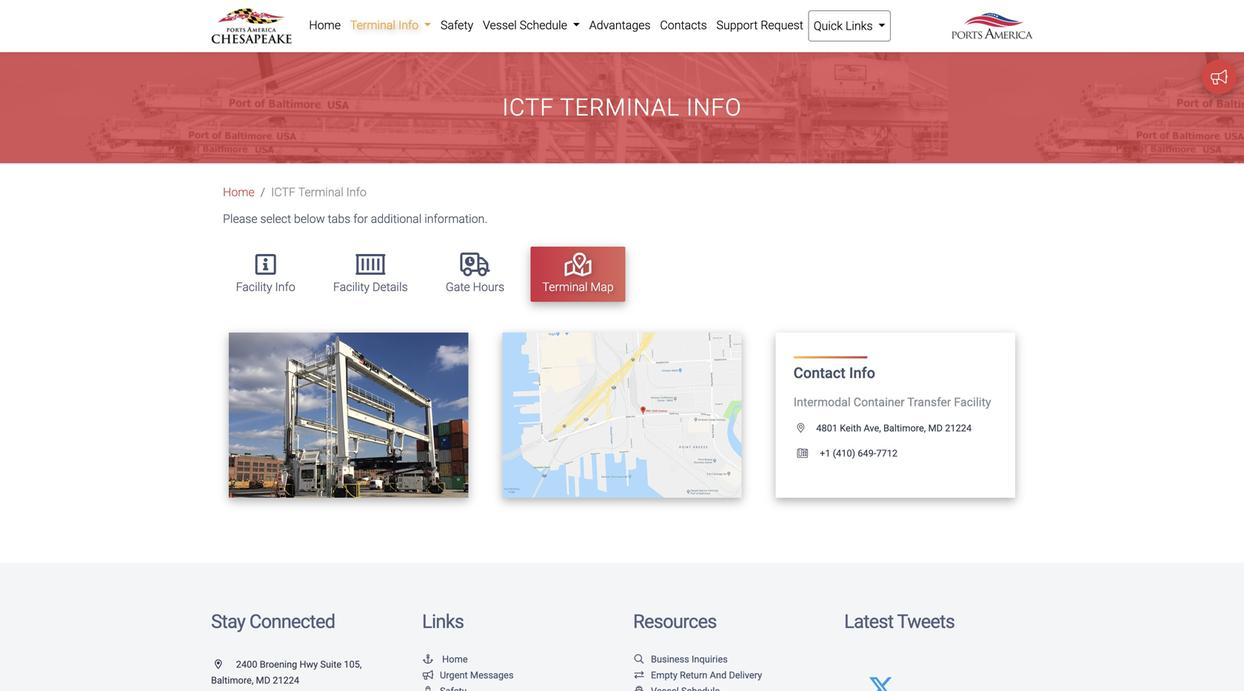 Task type: describe. For each thing, give the bounding box(es) containing it.
latest tweets
[[845, 610, 955, 633]]

info for facility info
[[275, 280, 295, 294]]

urgent messages
[[440, 670, 514, 681]]

additional
[[371, 212, 422, 226]]

business inquiries link
[[633, 654, 728, 665]]

21224 inside 2400 broening hwy suite 105, baltimore, md 21224
[[273, 675, 299, 686]]

please select below tabs for additional information.
[[223, 212, 488, 226]]

0 horizontal spatial home
[[223, 185, 255, 199]]

support request link
[[712, 10, 808, 40]]

business
[[651, 654, 690, 665]]

md inside 2400 broening hwy suite 105, baltimore, md 21224
[[256, 675, 270, 686]]

resources
[[633, 610, 717, 633]]

2400
[[236, 659, 257, 670]]

facility for facility details
[[333, 280, 370, 294]]

0 vertical spatial links
[[846, 19, 873, 33]]

ship image
[[633, 686, 645, 691]]

4801 keith ave, baltimore, md 21224 link
[[794, 423, 972, 434]]

connected
[[249, 610, 335, 633]]

please
[[223, 212, 258, 226]]

click to zoom
[[306, 410, 378, 421]]

request
[[761, 18, 804, 32]]

safety link
[[436, 10, 478, 40]]

quick links
[[814, 19, 876, 33]]

info for terminal info
[[399, 18, 419, 32]]

user hard hat image
[[422, 686, 434, 691]]

transfer
[[908, 395, 951, 409]]

terminal info
[[350, 18, 422, 32]]

7712
[[877, 448, 898, 459]]

directions
[[597, 410, 651, 421]]

search image
[[633, 654, 645, 664]]

2 horizontal spatial facility
[[954, 395, 991, 409]]

map
[[591, 280, 614, 294]]

0 vertical spatial ictf terminal info
[[502, 93, 742, 121]]

facility for facility info
[[236, 280, 272, 294]]

vessel schedule
[[483, 18, 570, 32]]

gate hours
[[446, 280, 505, 294]]

1 vertical spatial links
[[422, 610, 464, 633]]

support
[[717, 18, 758, 32]]

4801
[[817, 423, 838, 434]]

info for contact info
[[850, 365, 876, 382]]

(410)
[[833, 448, 856, 459]]

select
[[260, 212, 291, 226]]

vessel
[[483, 18, 517, 32]]

anchor image
[[422, 654, 434, 664]]

zoom
[[349, 410, 376, 421]]

stay
[[211, 610, 245, 633]]

terminal map link
[[531, 247, 626, 302]]

details
[[373, 280, 408, 294]]

advantages link
[[585, 10, 656, 40]]

4801 keith ave, baltimore, md 21224
[[817, 423, 972, 434]]

0 vertical spatial baltimore,
[[884, 423, 926, 434]]

container
[[854, 395, 905, 409]]

gate
[[446, 280, 470, 294]]

ave,
[[864, 423, 881, 434]]

safety
[[441, 18, 474, 32]]

2400 broening hwy suite 105, baltimore, md 21224
[[211, 659, 362, 686]]

information.
[[425, 212, 488, 226]]

suite
[[320, 659, 342, 670]]



Task type: vqa. For each thing, say whether or not it's contained in the screenshot.
bottommost grande
no



Task type: locate. For each thing, give the bounding box(es) containing it.
0 horizontal spatial links
[[422, 610, 464, 633]]

1 vertical spatial ictf terminal info
[[271, 185, 367, 199]]

1 vertical spatial home link
[[223, 185, 255, 199]]

+1 (410) 649-7712
[[820, 448, 898, 459]]

gate hours link
[[434, 247, 517, 302]]

info
[[399, 18, 419, 32], [687, 93, 742, 121], [346, 185, 367, 199], [275, 280, 295, 294], [850, 365, 876, 382]]

map marker alt image up the "phone office" image
[[798, 423, 817, 433]]

and
[[710, 670, 727, 681]]

0 vertical spatial md
[[929, 423, 943, 434]]

0 horizontal spatial ictf terminal info
[[271, 185, 367, 199]]

search plus image
[[378, 410, 392, 420]]

map marker alt image for intermodal container transfer facility
[[798, 423, 817, 433]]

return
[[680, 670, 708, 681]]

hours
[[473, 280, 505, 294]]

terminal map
[[543, 280, 614, 294]]

md
[[929, 423, 943, 434], [256, 675, 270, 686]]

for
[[354, 212, 368, 226]]

2400 broening hwy suite 105, baltimore, md 21224 link
[[211, 659, 362, 686]]

1 horizontal spatial links
[[846, 19, 873, 33]]

get directions
[[577, 410, 654, 421]]

0 vertical spatial 21224
[[945, 423, 972, 434]]

+1
[[820, 448, 831, 459]]

to
[[334, 410, 346, 421]]

home link left terminal info
[[304, 10, 346, 40]]

baltimore,
[[884, 423, 926, 434], [211, 675, 254, 686]]

1 horizontal spatial facility
[[333, 280, 370, 294]]

0 horizontal spatial 21224
[[273, 675, 299, 686]]

delivery
[[729, 670, 762, 681]]

649-
[[858, 448, 877, 459]]

0 vertical spatial home link
[[304, 10, 346, 40]]

urgent
[[440, 670, 468, 681]]

phone office image
[[798, 449, 820, 458]]

105,
[[344, 659, 362, 670]]

1 vertical spatial 21224
[[273, 675, 299, 686]]

map marker alt image for stay connected
[[215, 660, 234, 669]]

0 horizontal spatial home link
[[223, 185, 255, 199]]

1 horizontal spatial map marker alt image
[[798, 423, 817, 433]]

baltimore, down intermodal container transfer facility
[[884, 423, 926, 434]]

2 vertical spatial home link
[[422, 654, 468, 665]]

home link
[[304, 10, 346, 40], [223, 185, 255, 199], [422, 654, 468, 665]]

links right quick
[[846, 19, 873, 33]]

1 vertical spatial map marker alt image
[[215, 660, 234, 669]]

2 horizontal spatial home
[[442, 654, 468, 665]]

contacts link
[[656, 10, 712, 40]]

home up please
[[223, 185, 255, 199]]

map marker alt image inside 4801 keith ave, baltimore, md 21224 link
[[798, 423, 817, 433]]

1 vertical spatial md
[[256, 675, 270, 686]]

2 vertical spatial home
[[442, 654, 468, 665]]

0 horizontal spatial md
[[256, 675, 270, 686]]

0 vertical spatial home
[[309, 18, 341, 32]]

intermodal
[[794, 395, 851, 409]]

1 horizontal spatial 21224
[[945, 423, 972, 434]]

map marker alt image left 2400
[[215, 660, 234, 669]]

map marker alt image inside 2400 broening hwy suite 105, baltimore, md 21224 link
[[215, 660, 234, 669]]

advantages
[[590, 18, 651, 32]]

empty
[[651, 670, 678, 681]]

facility down please
[[236, 280, 272, 294]]

schedule
[[520, 18, 567, 32]]

quick
[[814, 19, 843, 33]]

facility details
[[333, 280, 408, 294]]

business inquiries
[[651, 654, 728, 665]]

contact info
[[794, 365, 876, 382]]

md down transfer
[[929, 423, 943, 434]]

quick links link
[[808, 10, 891, 41]]

vessel schedule link
[[478, 10, 585, 40]]

1 horizontal spatial baltimore,
[[884, 423, 926, 434]]

empty return and delivery link
[[633, 670, 762, 681]]

home link up please
[[223, 185, 255, 199]]

2 horizontal spatial home link
[[422, 654, 468, 665]]

inquiries
[[692, 654, 728, 665]]

0 horizontal spatial ictf
[[271, 185, 296, 199]]

1 vertical spatial baltimore,
[[211, 675, 254, 686]]

0 horizontal spatial map marker alt image
[[215, 660, 234, 669]]

+1 (410) 649-7712 link
[[794, 448, 898, 459]]

0 horizontal spatial baltimore,
[[211, 675, 254, 686]]

facility info link
[[224, 247, 307, 302]]

latest
[[845, 610, 894, 633]]

1 vertical spatial ictf
[[271, 185, 296, 199]]

home
[[309, 18, 341, 32], [223, 185, 255, 199], [442, 654, 468, 665]]

below
[[294, 212, 325, 226]]

21224 down transfer
[[945, 423, 972, 434]]

facility details link
[[322, 247, 420, 302]]

support request
[[717, 18, 804, 32]]

21224 down "broening"
[[273, 675, 299, 686]]

stay connected
[[211, 610, 335, 633]]

click
[[306, 410, 332, 421]]

1 horizontal spatial md
[[929, 423, 943, 434]]

ictf terminal info
[[502, 93, 742, 121], [271, 185, 367, 199]]

contacts
[[660, 18, 707, 32]]

tab list
[[217, 240, 1033, 309]]

facility left details
[[333, 280, 370, 294]]

hwy
[[300, 659, 318, 670]]

facility info
[[236, 280, 295, 294]]

1 horizontal spatial home
[[309, 18, 341, 32]]

messages
[[470, 670, 514, 681]]

0 vertical spatial ictf
[[502, 93, 554, 121]]

exchange image
[[633, 670, 645, 680]]

broening
[[260, 659, 297, 670]]

keith
[[840, 423, 862, 434]]

urgent messages link
[[422, 670, 514, 681]]

21224
[[945, 423, 972, 434], [273, 675, 299, 686]]

tweets
[[897, 610, 955, 633]]

home link for terminal info link
[[304, 10, 346, 40]]

home up urgent
[[442, 654, 468, 665]]

ictf
[[502, 93, 554, 121], [271, 185, 296, 199]]

home link up urgent
[[422, 654, 468, 665]]

intermodal container transfer facility
[[794, 395, 991, 409]]

1 horizontal spatial ictf terminal info
[[502, 93, 742, 121]]

map marker alt image
[[798, 423, 817, 433], [215, 660, 234, 669]]

baltimore, inside 2400 broening hwy suite 105, baltimore, md 21224
[[211, 675, 254, 686]]

md down "broening"
[[256, 675, 270, 686]]

click to zoom button
[[280, 398, 417, 432]]

facility right transfer
[[954, 395, 991, 409]]

links up anchor image
[[422, 610, 464, 633]]

home left terminal info
[[309, 18, 341, 32]]

empty return and delivery
[[651, 670, 762, 681]]

get
[[577, 410, 595, 421]]

home link for urgent messages link
[[422, 654, 468, 665]]

facility
[[236, 280, 272, 294], [333, 280, 370, 294], [954, 395, 991, 409]]

contact
[[794, 365, 846, 382]]

0 horizontal spatial facility
[[236, 280, 272, 294]]

terminal info link
[[346, 10, 436, 40]]

1 vertical spatial home
[[223, 185, 255, 199]]

tabs
[[328, 212, 351, 226]]

1 horizontal spatial home link
[[304, 10, 346, 40]]

bullhorn image
[[422, 670, 434, 680]]

links
[[846, 19, 873, 33], [422, 610, 464, 633]]

0 vertical spatial map marker alt image
[[798, 423, 817, 433]]

baltimore, down 2400
[[211, 675, 254, 686]]

1 horizontal spatial ictf
[[502, 93, 554, 121]]

tab list containing facility info
[[217, 240, 1033, 309]]

get directions link
[[552, 398, 693, 432]]



